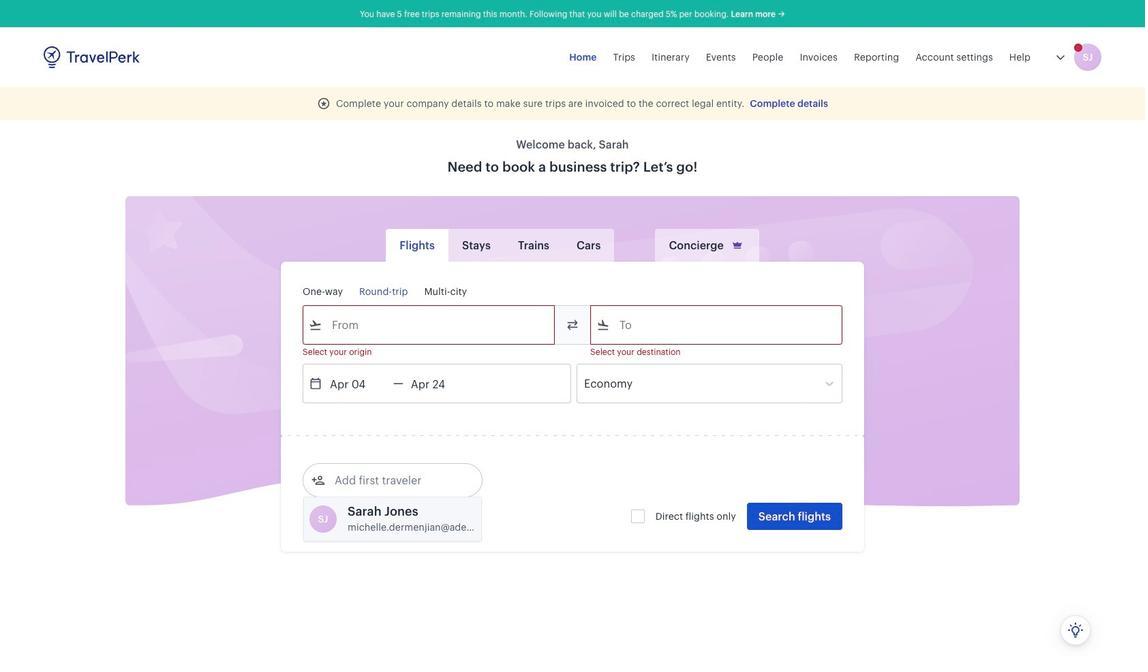Task type: locate. For each thing, give the bounding box(es) containing it.
Add first traveler search field
[[325, 470, 467, 492]]

Return text field
[[404, 365, 474, 403]]

Depart text field
[[323, 365, 393, 403]]



Task type: describe. For each thing, give the bounding box(es) containing it.
To search field
[[610, 314, 824, 336]]

From search field
[[323, 314, 537, 336]]



